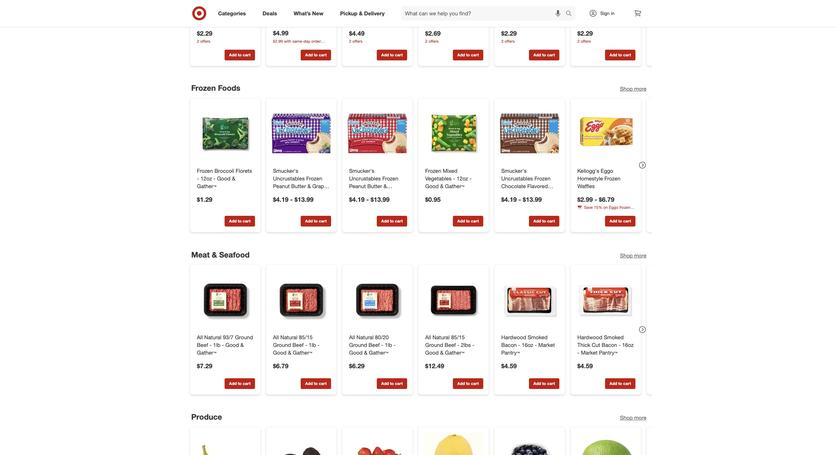 Task type: vqa. For each thing, say whether or not it's contained in the screenshot.


Task type: locate. For each thing, give the bounding box(es) containing it.
smucker's for smucker's uncrustables frozen chocolate flavored hazelnut spread sandwich
[[501, 168, 526, 174]]

$2.29 down what can we help you find? suggestions appear below search field
[[501, 29, 517, 37]]

1 hershey's from the left
[[349, 1, 373, 8]]

1 horizontal spatial $2.29
[[501, 29, 517, 37]]

ground
[[235, 334, 253, 341], [273, 342, 291, 349], [349, 342, 367, 349], [425, 342, 443, 349]]

butter up jam on the top
[[367, 183, 382, 190]]

1 horizontal spatial kisses
[[527, 1, 542, 8]]

1 12oz from the left
[[200, 175, 212, 182]]

milk for hershey's kisses milk chocolate filled plastic cane holiday candy - 2.88oz $2.29 2 offers
[[544, 1, 553, 8]]

3 2 from the left
[[425, 39, 427, 44]]

$13.99
[[294, 196, 313, 203], [371, 196, 390, 203], [523, 196, 542, 203]]

candy inside hershey's kisses milk chocolate filled plastic cane holiday candy - 2.88oz $2.29 2 offers
[[535, 16, 550, 23]]

in
[[611, 10, 615, 16]]

plastic
[[541, 9, 557, 16], [211, 16, 227, 23]]

1 horizontal spatial $2.99
[[577, 196, 593, 203]]

1 horizontal spatial sandwich
[[349, 198, 373, 205]]

uncrustables up hazelnut
[[501, 175, 533, 182]]

market
[[538, 342, 555, 349], [581, 350, 597, 356]]

2 horizontal spatial filled
[[593, 9, 605, 16]]

hershey's kisses milk chocolate holiday candy bag - 10.1oz link
[[349, 1, 406, 24]]

12oz for $1.29
[[200, 175, 212, 182]]

0 horizontal spatial hardwood
[[501, 334, 526, 341]]

0 horizontal spatial 85/15
[[299, 334, 312, 341]]

smucker's uncrustables frozen chocolate flavored hazelnut spread sandwich image
[[500, 104, 559, 163], [500, 104, 559, 163]]

2 16oz from the left
[[622, 342, 634, 349]]

miniatures
[[197, 24, 222, 31]]

beef for $6.29
[[368, 342, 380, 349]]

filled inside hershey's kisses milk chocolate filled plastic cane holiday candy - 2.88oz $2.29 2 offers
[[527, 9, 540, 16]]

2 shop from the top
[[620, 252, 633, 259]]

smucker's up hazelnut
[[501, 168, 526, 174]]

sign in
[[600, 10, 615, 16]]

12oz up $1.29
[[200, 175, 212, 182]]

2 horizontal spatial $13.99
[[523, 196, 542, 203]]

hershey's inside hershey's kisses milk chocolate filled plastic cane holiday candy - 2.88oz $2.29 2 offers
[[501, 1, 525, 8]]

0 vertical spatial $2.99
[[273, 39, 283, 44]]

2 uncrustables from the left
[[349, 175, 381, 182]]

search
[[563, 11, 579, 17]]

all inside "all natural 85/15 ground beef - 2lbs - good & gather™"
[[425, 334, 431, 341]]

0 horizontal spatial kisses
[[374, 1, 390, 8]]

$4.59 down the thick
[[577, 362, 593, 370]]

frozen
[[191, 83, 216, 93], [197, 168, 213, 174], [425, 168, 441, 174], [306, 175, 322, 182], [382, 175, 398, 182], [534, 175, 551, 182], [604, 175, 620, 182]]

holiday up thins on the right top
[[442, 1, 460, 8]]

2.53oz
[[577, 16, 593, 23]]

lemon - each image
[[424, 433, 483, 455], [424, 433, 483, 455]]

2 horizontal spatial butter
[[367, 183, 382, 190]]

gather™ inside all natural 93/7 ground beef - 1lb - good & gather™
[[197, 350, 216, 356]]

shop more button for &
[[620, 252, 646, 260]]

hardwood inside hardwood smoked bacon - 16oz - market pantry™
[[501, 334, 526, 341]]

3 $4.19 from the left
[[501, 196, 517, 203]]

candy inside hershey's kisses milk chocolate holiday candy bag - 10.1oz
[[349, 16, 364, 23]]

natural inside "all natural 85/15 ground beef - 2lbs - good & gather™"
[[432, 334, 450, 341]]

2 2 from the left
[[349, 39, 351, 44]]

frozen up flavored
[[534, 175, 551, 182]]

kellogg's eggo homestyle frozen waffles image
[[576, 104, 635, 163], [576, 104, 635, 163]]

4 natural from the left
[[432, 334, 450, 341]]

butter up categories
[[238, 1, 253, 8]]

candy inside reese's peanut butter cups holiday candy filled plastic cane miniatures - 2.17oz $2.29 2 offers
[[230, 9, 246, 16]]

1 $4.19 from the left
[[273, 196, 288, 203]]

hardwood smoked bacon - 16oz - market pantry™
[[501, 334, 555, 356]]

2 horizontal spatial sandwich
[[501, 198, 525, 205]]

1 2 from the left
[[197, 39, 199, 44]]

2 hardwood from the left
[[577, 334, 602, 341]]

hardwood for bacon
[[501, 334, 526, 341]]

1 horizontal spatial smucker's
[[349, 168, 374, 174]]

2 beef from the left
[[292, 342, 304, 349]]

1lb
[[213, 342, 220, 349], [309, 342, 316, 349], [385, 342, 392, 349]]

$2.69
[[425, 29, 441, 37]]

0 vertical spatial market
[[538, 342, 555, 349]]

all natural 85/15 ground beef - 2lbs - good & gather™ link
[[425, 334, 482, 357]]

0 horizontal spatial cane
[[228, 16, 241, 23]]

2 kisses from the left
[[527, 1, 542, 8]]

peanut for smucker's uncrustables frozen peanut butter & strawberry jam sandwich
[[349, 183, 366, 190]]

2 smucker's from the left
[[349, 168, 374, 174]]

1 horizontal spatial milk
[[544, 1, 553, 8]]

candy up 2.17oz
[[230, 9, 246, 16]]

pantry™
[[501, 350, 520, 356], [599, 350, 617, 356]]

0 horizontal spatial $4.19
[[273, 196, 288, 203]]

natural inside all natural 80/20 ground beef - 1lb - good & gather™
[[356, 334, 373, 341]]

0 horizontal spatial smucker's
[[273, 168, 298, 174]]

2 vertical spatial shop
[[620, 415, 633, 421]]

2 $4.19 from the left
[[349, 196, 364, 203]]

0 vertical spatial shop more
[[620, 86, 646, 92]]

1 horizontal spatial hardwood
[[577, 334, 602, 341]]

deals
[[263, 10, 277, 17]]

1 horizontal spatial 12oz
[[457, 175, 468, 182]]

chocolate inside hershey's kisses milk chocolate filled plastic cane holiday candy - 2.88oz $2.29 2 offers
[[501, 9, 526, 16]]

1 horizontal spatial pantry™
[[599, 350, 617, 356]]

2 smoked from the left
[[604, 334, 624, 341]]

2 inside $2.29 2 offers
[[577, 39, 580, 44]]

1 vertical spatial shop more
[[620, 252, 646, 259]]

1 $4.59 from the left
[[501, 362, 517, 370]]

1 beef from the left
[[197, 342, 208, 349]]

offers down 2.53oz
[[581, 39, 591, 44]]

offers for $2.69
[[428, 39, 439, 44]]

2 inside reese's peanut butter cups holiday candy filled plastic cane miniatures - 2.17oz $2.29 2 offers
[[197, 39, 199, 44]]

strawberries - 1lb image
[[348, 433, 407, 455], [348, 433, 407, 455]]

hershey's up 2.88oz
[[501, 1, 525, 8]]

frozen up jam on the top
[[382, 175, 398, 182]]

smucker's
[[273, 168, 298, 174], [349, 168, 374, 174], [501, 168, 526, 174]]

same-
[[292, 39, 304, 44]]

peanut inside reese's peanut butter cups holiday candy filled plastic cane miniatures - 2.17oz $2.29 2 offers
[[220, 1, 237, 8]]

1lb inside all natural 85/15 ground beef - 1lb - good & gather™
[[309, 342, 316, 349]]

to
[[238, 52, 241, 57], [314, 52, 318, 57], [390, 52, 394, 57], [466, 52, 470, 57], [542, 52, 546, 57], [618, 52, 622, 57], [238, 219, 241, 224], [314, 219, 318, 224], [390, 219, 394, 224], [466, 219, 470, 224], [542, 219, 546, 224], [618, 219, 622, 224], [238, 381, 241, 386], [314, 381, 318, 386], [390, 381, 394, 386], [466, 381, 470, 386], [542, 381, 546, 386], [618, 381, 622, 386]]

2 natural from the left
[[280, 334, 297, 341]]

1 horizontal spatial 85/15
[[451, 334, 465, 341]]

1 horizontal spatial smoked
[[604, 334, 624, 341]]

0 horizontal spatial bacon
[[501, 342, 517, 349]]

frozen up 'grape'
[[306, 175, 322, 182]]

smucker's uncrustables frozen peanut butter & strawberry jam sandwich image
[[348, 104, 407, 163], [348, 104, 407, 163]]

$2.99 up services
[[273, 39, 283, 44]]

2 12oz from the left
[[457, 175, 468, 182]]

1 $2.29 from the left
[[197, 29, 212, 37]]

2 $2.29 from the left
[[501, 29, 517, 37]]

1 horizontal spatial $4.59
[[577, 362, 593, 370]]

2 $4.59 from the left
[[577, 362, 593, 370]]

5 offers from the left
[[581, 39, 591, 44]]

sandwich inside smucker's uncrustables frozen peanut butter & grape jelly sandwich $4.19 - $13.99
[[285, 191, 309, 197]]

85/15 inside "all natural 85/15 ground beef - 2lbs - good & gather™"
[[451, 334, 465, 341]]

banana - each - good & gather™ image
[[195, 433, 255, 455], [195, 433, 255, 455]]

2 horizontal spatial cane
[[607, 9, 619, 16]]

4 beef from the left
[[445, 342, 456, 349]]

1 smoked from the left
[[528, 334, 548, 341]]

peanut inside smucker's uncrustables frozen peanut butter & strawberry jam sandwich
[[349, 183, 366, 190]]

1 horizontal spatial plastic
[[541, 9, 557, 16]]

2 offers from the left
[[352, 39, 362, 44]]

beef inside all natural 85/15 ground beef - 1lb - good & gather™
[[292, 342, 304, 349]]

good inside "all natural 85/15 ground beef - 2lbs - good & gather™"
[[425, 350, 439, 356]]

2.17oz
[[227, 24, 243, 31]]

filled for holiday
[[527, 9, 540, 16]]

offers for $2.29
[[581, 39, 591, 44]]

filled for 2.53oz
[[593, 9, 605, 16]]

1 horizontal spatial $13.99
[[371, 196, 390, 203]]

more for &
[[634, 252, 646, 259]]

0 vertical spatial more
[[634, 86, 646, 92]]

haribo
[[577, 1, 593, 8]]

$6.79 down kellogg's eggo homestyle frozen waffles link
[[599, 196, 614, 203]]

2 shop more from the top
[[620, 252, 646, 259]]

add
[[229, 52, 237, 57], [305, 52, 313, 57], [381, 52, 389, 57], [457, 52, 465, 57], [533, 52, 541, 57], [609, 52, 617, 57], [229, 219, 237, 224], [305, 219, 313, 224], [381, 219, 389, 224], [457, 219, 465, 224], [533, 219, 541, 224], [609, 219, 617, 224], [229, 381, 237, 386], [305, 381, 313, 386], [381, 381, 389, 386], [457, 381, 465, 386], [533, 381, 541, 386], [609, 381, 617, 386]]

uncrustables for smucker's uncrustables frozen peanut butter & grape jelly sandwich $4.19 - $13.99
[[273, 175, 305, 182]]

frozen inside the kellogg's eggo homestyle frozen waffles
[[604, 175, 620, 182]]

1 horizontal spatial hershey's
[[501, 1, 525, 8]]

chocolate up hazelnut
[[501, 183, 526, 190]]

plastic up miniatures
[[211, 16, 227, 23]]

1 kisses from the left
[[374, 1, 390, 8]]

gather™ for $6.29
[[369, 350, 388, 356]]

12oz inside frozen mixed vegetables - 12oz - good & gather™
[[457, 175, 468, 182]]

0 vertical spatial shop more button
[[620, 85, 646, 93]]

hershey's up pickup & delivery
[[349, 1, 373, 8]]

sandwich right jelly
[[285, 191, 309, 197]]

smucker's up strawberry
[[349, 168, 374, 174]]

3 all from the left
[[349, 334, 355, 341]]

peanut up jelly
[[273, 183, 290, 190]]

andes holiday crème de menthe thins - 4.67oz link
[[425, 1, 482, 24]]

delivery
[[364, 10, 385, 17]]

good inside all natural 80/20 ground beef - 1lb - good & gather™
[[349, 350, 362, 356]]

ground inside all natural 93/7 ground beef - 1lb - good & gather™
[[235, 334, 253, 341]]

0 horizontal spatial plastic
[[211, 16, 227, 23]]

gather™ for $12.49
[[445, 350, 464, 356]]

2 down miniatures
[[197, 39, 199, 44]]

offers down 2.88oz
[[505, 39, 515, 44]]

good
[[217, 175, 230, 182], [425, 183, 439, 190], [225, 342, 239, 349], [273, 350, 286, 356], [349, 350, 362, 356], [425, 350, 439, 356]]

2 down $4.49
[[349, 39, 351, 44]]

1 horizontal spatial market
[[581, 350, 597, 356]]

frozen broccoli florets - 12oz - good & gather™ image
[[195, 104, 255, 163], [195, 104, 255, 163]]

$4.19 inside smucker's uncrustables frozen peanut butter & grape jelly sandwich $4.19 - $13.99
[[273, 196, 288, 203]]

1 horizontal spatial $4.19 - $13.99
[[501, 196, 542, 203]]

uncrustables inside smucker's uncrustables frozen peanut butter & strawberry jam sandwich
[[349, 175, 381, 182]]

more for foods
[[634, 86, 646, 92]]

1 horizontal spatial cane
[[501, 16, 514, 23]]

all natural 85/15 ground beef - 2lbs - good & gather™
[[425, 334, 474, 356]]

1 85/15 from the left
[[299, 334, 312, 341]]

2 horizontal spatial peanut
[[349, 183, 366, 190]]

categories link
[[212, 6, 254, 21]]

all natural 80/20 ground beef - 1lb - good & gather™ image
[[348, 271, 407, 330], [348, 271, 407, 330]]

2 milk from the left
[[544, 1, 553, 8]]

hardwood smoked bacon - 16oz - market pantry™ image
[[500, 271, 559, 330], [500, 271, 559, 330]]

0 horizontal spatial $2.29
[[197, 29, 212, 37]]

holiday down reese's
[[211, 9, 229, 16]]

candy left search button
[[535, 16, 550, 23]]

uncrustables inside the smucker's uncrustables frozen chocolate flavored hazelnut spread sandwich
[[501, 175, 533, 182]]

chocolate inside the smucker's uncrustables frozen chocolate flavored hazelnut spread sandwich
[[501, 183, 526, 190]]

shop for foods
[[620, 86, 633, 92]]

beef inside all natural 93/7 ground beef - 1lb - good & gather™
[[197, 342, 208, 349]]

4 2 from the left
[[501, 39, 503, 44]]

filled
[[527, 9, 540, 16], [593, 9, 605, 16], [197, 16, 209, 23]]

2 horizontal spatial 1lb
[[385, 342, 392, 349]]

1 more from the top
[[634, 86, 646, 92]]

milk for hershey's kisses milk chocolate holiday candy bag - 10.1oz
[[392, 1, 401, 8]]

1 offers from the left
[[200, 39, 210, 44]]

0 vertical spatial $6.79
[[599, 196, 614, 203]]

2 horizontal spatial uncrustables
[[501, 175, 533, 182]]

pickup & delivery
[[340, 10, 385, 17]]

pantry™ inside hardwood smoked thick cut bacon - 16oz - market pantry™
[[599, 350, 617, 356]]

1 vertical spatial shop more button
[[620, 252, 646, 260]]

butter inside smucker's uncrustables frozen peanut butter & grape jelly sandwich $4.19 - $13.99
[[291, 183, 306, 190]]

1 1lb from the left
[[213, 342, 220, 349]]

$6.79 down all natural 85/15 ground beef - 1lb - good & gather™
[[273, 362, 288, 370]]

plastic left search
[[541, 9, 557, 16]]

smucker's inside smucker's uncrustables frozen peanut butter & grape jelly sandwich $4.19 - $13.99
[[273, 168, 298, 174]]

1 vertical spatial more
[[634, 252, 646, 259]]

0 horizontal spatial uncrustables
[[273, 175, 305, 182]]

frozen mixed vegetables - 12oz - good & gather™ image
[[424, 104, 483, 163], [424, 104, 483, 163]]

0 horizontal spatial hershey's
[[349, 1, 373, 8]]

1 vertical spatial market
[[581, 350, 597, 356]]

beef for $7.29
[[197, 342, 208, 349]]

3 beef from the left
[[368, 342, 380, 349]]

0 horizontal spatial $2.99
[[273, 39, 283, 44]]

smucker's uncrustables frozen peanut butter & grape jelly sandwich image
[[272, 104, 331, 163], [272, 104, 331, 163]]

$4.49 2 offers
[[349, 29, 364, 44]]

gather™ inside "all natural 85/15 ground beef - 2lbs - good & gather™"
[[445, 350, 464, 356]]

- inside smucker's uncrustables frozen peanut butter & grape jelly sandwich $4.19 - $13.99
[[290, 196, 293, 203]]

2 vertical spatial shop more
[[620, 415, 646, 421]]

3 natural from the left
[[356, 334, 373, 341]]

$4.19
[[273, 196, 288, 203], [349, 196, 364, 203], [501, 196, 517, 203]]

3 shop more button from the top
[[620, 414, 646, 422]]

shop
[[620, 86, 633, 92], [620, 252, 633, 259], [620, 415, 633, 421]]

smucker's uncrustables frozen chocolate flavored hazelnut spread sandwich link
[[501, 167, 558, 205]]

1lb for $6.79
[[309, 342, 316, 349]]

beef inside all natural 80/20 ground beef - 1lb - good & gather™
[[368, 342, 380, 349]]

-
[[467, 9, 469, 16], [621, 9, 623, 16], [377, 16, 379, 23], [552, 16, 554, 23], [223, 24, 225, 31], [197, 175, 199, 182], [213, 175, 215, 182], [453, 175, 455, 182], [470, 175, 472, 182], [290, 196, 293, 203], [366, 196, 369, 203], [518, 196, 521, 203], [595, 196, 597, 203], [209, 342, 212, 349], [222, 342, 224, 349], [305, 342, 307, 349], [317, 342, 319, 349], [381, 342, 383, 349], [393, 342, 396, 349], [457, 342, 459, 349], [472, 342, 474, 349], [518, 342, 520, 349], [535, 342, 537, 349], [619, 342, 621, 349], [577, 350, 579, 356]]

hershey's kisses milk chocolate filled plastic cane holiday candy - 2.88oz $2.29 2 offers
[[501, 1, 557, 44]]

butter for smucker's uncrustables frozen peanut butter & strawberry jam sandwich
[[367, 183, 382, 190]]

0 horizontal spatial market
[[538, 342, 555, 349]]

milk up the 10.1oz
[[392, 1, 401, 8]]

order
[[311, 39, 321, 44]]

85/15
[[299, 334, 312, 341], [451, 334, 465, 341]]

offers inside $4.49 2 offers
[[352, 39, 362, 44]]

peanut
[[220, 1, 237, 8], [273, 183, 290, 190], [349, 183, 366, 190]]

2 horizontal spatial candy
[[535, 16, 550, 23]]

1 horizontal spatial 1lb
[[309, 342, 316, 349]]

$4.19 - $13.99 for strawberry
[[349, 196, 390, 203]]

blueberries - 11.2oz image
[[500, 433, 559, 455], [500, 433, 559, 455]]

plastic inside hershey's kisses milk chocolate filled plastic cane holiday candy - 2.88oz $2.29 2 offers
[[541, 9, 557, 16]]

4 offers from the left
[[505, 39, 515, 44]]

2 hershey's from the left
[[501, 1, 525, 8]]

0 horizontal spatial $6.79
[[273, 362, 288, 370]]

sandwich down hazelnut
[[501, 198, 525, 205]]

0 horizontal spatial candy
[[230, 9, 246, 16]]

offers down $4.49
[[352, 39, 362, 44]]

12oz
[[200, 175, 212, 182], [457, 175, 468, 182]]

sandwich inside smucker's uncrustables frozen peanut butter & strawberry jam sandwich
[[349, 198, 373, 205]]

hardwood
[[501, 334, 526, 341], [577, 334, 602, 341]]

sandwich
[[285, 191, 309, 197], [349, 198, 373, 205], [501, 198, 525, 205]]

hazelnut
[[501, 191, 522, 197]]

holiday inside andes holiday crème de menthe thins - 4.67oz
[[442, 1, 460, 8]]

sandwich for smucker's uncrustables frozen peanut butter & strawberry jam sandwich
[[349, 198, 373, 205]]

hardwood smoked bacon - 16oz - market pantry™ link
[[501, 334, 558, 357]]

sandwich down strawberry
[[349, 198, 373, 205]]

2 down 2.53oz
[[577, 39, 580, 44]]

natural
[[204, 334, 221, 341], [280, 334, 297, 341], [356, 334, 373, 341], [432, 334, 450, 341]]

$2.29 down 2.53oz
[[577, 29, 593, 37]]

filled inside the haribo holiday gold bears filled cane - 2.53oz
[[593, 9, 605, 16]]

2 bacon from the left
[[602, 342, 617, 349]]

peanut up categories
[[220, 1, 237, 8]]

2 1lb from the left
[[309, 342, 316, 349]]

$2.29 inside reese's peanut butter cups holiday candy filled plastic cane miniatures - 2.17oz $2.29 2 offers
[[197, 29, 212, 37]]

ground for $7.29
[[235, 334, 253, 341]]

chocolate up the bag
[[349, 9, 374, 16]]

1 uncrustables from the left
[[273, 175, 305, 182]]

milk inside hershey's kisses milk chocolate filled plastic cane holiday candy - 2.88oz $2.29 2 offers
[[544, 1, 553, 8]]

smucker's uncrustables frozen peanut butter & strawberry jam sandwich
[[349, 168, 398, 205]]

frozen inside the smucker's uncrustables frozen chocolate flavored hazelnut spread sandwich
[[534, 175, 551, 182]]

shop more for &
[[620, 252, 646, 259]]

offers
[[200, 39, 210, 44], [352, 39, 362, 44], [428, 39, 439, 44], [505, 39, 515, 44], [581, 39, 591, 44]]

all natural 93/7 ground beef - 1lb - good & gather™
[[197, 334, 253, 356]]

3 offers from the left
[[428, 39, 439, 44]]

ground for $12.49
[[425, 342, 443, 349]]

all inside all natural 93/7 ground beef - 1lb - good & gather™
[[197, 334, 203, 341]]

meat
[[191, 250, 210, 259]]

holiday up the 10.1oz
[[375, 9, 393, 16]]

$2.29 down 'cups'
[[197, 29, 212, 37]]

hershey's inside hershey's kisses milk chocolate holiday candy bag - 10.1oz
[[349, 1, 373, 8]]

smoked inside hardwood smoked bacon - 16oz - market pantry™
[[528, 334, 548, 341]]

12oz down mixed
[[457, 175, 468, 182]]

1 bacon from the left
[[501, 342, 517, 349]]

bacon inside hardwood smoked bacon - 16oz - market pantry™
[[501, 342, 517, 349]]

3 uncrustables from the left
[[501, 175, 533, 182]]

smucker's inside the smucker's uncrustables frozen chocolate flavored hazelnut spread sandwich
[[501, 168, 526, 174]]

2 more from the top
[[634, 252, 646, 259]]

all natural 93/7 ground beef - 1lb - good & gather™ image
[[195, 271, 255, 330], [195, 271, 255, 330]]

haribo holiday gold bears filled cane - 2.53oz
[[577, 1, 626, 23]]

0 horizontal spatial $4.59
[[501, 362, 517, 370]]

1 shop from the top
[[620, 86, 633, 92]]

day
[[304, 39, 310, 44]]

0 horizontal spatial $4.19 - $13.99
[[349, 196, 390, 203]]

2 all from the left
[[273, 334, 279, 341]]

meat & seafood
[[191, 250, 250, 259]]

16oz inside hardwood smoked thick cut bacon - 16oz - market pantry™
[[622, 342, 634, 349]]

2 horizontal spatial $2.29
[[577, 29, 593, 37]]

smucker's inside smucker's uncrustables frozen peanut butter & strawberry jam sandwich
[[349, 168, 374, 174]]

uncrustables
[[273, 175, 305, 182], [349, 175, 381, 182], [501, 175, 533, 182]]

0 horizontal spatial smoked
[[528, 334, 548, 341]]

$4.59 down hardwood smoked bacon - 16oz - market pantry™
[[501, 362, 517, 370]]

all
[[197, 334, 203, 341], [273, 334, 279, 341], [349, 334, 355, 341], [425, 334, 431, 341]]

0 horizontal spatial sandwich
[[285, 191, 309, 197]]

1 all from the left
[[197, 334, 203, 341]]

1 shop more button from the top
[[620, 85, 646, 93]]

kisses inside hershey's kisses milk chocolate holiday candy bag - 10.1oz
[[374, 1, 390, 8]]

milk left search button
[[544, 1, 553, 8]]

chocolate for bag
[[349, 9, 374, 16]]

0 horizontal spatial filled
[[197, 16, 209, 23]]

cane inside the haribo holiday gold bears filled cane - 2.53oz
[[607, 9, 619, 16]]

milk inside hershey's kisses milk chocolate holiday candy bag - 10.1oz
[[392, 1, 401, 8]]

frozen mixed vegetables - 12oz - good & gather™
[[425, 168, 472, 190]]

1 vertical spatial shop
[[620, 252, 633, 259]]

frozen mixed vegetables - 12oz - good & gather™ link
[[425, 167, 482, 190]]

natural inside all natural 85/15 ground beef - 1lb - good & gather™
[[280, 334, 297, 341]]

good inside frozen broccoli florets - 12oz - good & gather™
[[217, 175, 230, 182]]

chocolate for spread
[[501, 183, 526, 190]]

broccoli
[[214, 168, 234, 174]]

natural for $6.29
[[356, 334, 373, 341]]

4 all from the left
[[425, 334, 431, 341]]

80/20
[[375, 334, 389, 341]]

peanut up strawberry
[[349, 183, 366, 190]]

smucker's up jelly
[[273, 168, 298, 174]]

sign in link
[[583, 6, 625, 21]]

1 horizontal spatial butter
[[291, 183, 306, 190]]

uncrustables for smucker's uncrustables frozen peanut butter & strawberry jam sandwich
[[349, 175, 381, 182]]

2 85/15 from the left
[[451, 334, 465, 341]]

0 horizontal spatial butter
[[238, 1, 253, 8]]

good inside all natural 85/15 ground beef - 1lb - good & gather™
[[273, 350, 286, 356]]

4.67oz
[[425, 16, 441, 23]]

0 horizontal spatial milk
[[392, 1, 401, 8]]

1 vertical spatial plastic
[[211, 16, 227, 23]]

frozen up vegetables
[[425, 168, 441, 174]]

chocolate
[[349, 9, 374, 16], [501, 9, 526, 16], [501, 183, 526, 190]]

12oz inside frozen broccoli florets - 12oz - good & gather™
[[200, 175, 212, 182]]

3 1lb from the left
[[385, 342, 392, 349]]

frozen left broccoli
[[197, 168, 213, 174]]

0 horizontal spatial 1lb
[[213, 342, 220, 349]]

2 $4.19 - $13.99 from the left
[[501, 196, 542, 203]]

2 vertical spatial shop more button
[[620, 414, 646, 422]]

2 shop more button from the top
[[620, 252, 646, 260]]

uncrustables up strawberry
[[349, 175, 381, 182]]

0 horizontal spatial 16oz
[[522, 342, 533, 349]]

offers down miniatures
[[200, 39, 210, 44]]

holiday up 2.88oz
[[515, 16, 533, 23]]

natural inside all natural 93/7 ground beef - 1lb - good & gather™
[[204, 334, 221, 341]]

$4.19 - $13.99
[[349, 196, 390, 203], [501, 196, 542, 203]]

$2.99 down waffles
[[577, 196, 593, 203]]

3 smucker's from the left
[[501, 168, 526, 174]]

gather™ inside all natural 85/15 ground beef - 1lb - good & gather™
[[293, 350, 312, 356]]

lime - each image
[[576, 433, 635, 455], [576, 433, 635, 455]]

2 inside $2.69 2 offers
[[425, 39, 427, 44]]

2 vertical spatial more
[[634, 415, 646, 421]]

sandwich for smucker's uncrustables frozen peanut butter & grape jelly sandwich $4.19 - $13.99
[[285, 191, 309, 197]]

all inside all natural 85/15 ground beef - 1lb - good & gather™
[[273, 334, 279, 341]]

chocolate up 2.88oz
[[501, 9, 526, 16]]

thins
[[452, 9, 465, 16]]

2 pantry™ from the left
[[599, 350, 617, 356]]

butter inside smucker's uncrustables frozen peanut butter & strawberry jam sandwich
[[367, 183, 382, 190]]

frozen down eggo
[[604, 175, 620, 182]]

0 vertical spatial plastic
[[541, 9, 557, 16]]

1 horizontal spatial bacon
[[602, 342, 617, 349]]

1 hardwood from the left
[[501, 334, 526, 341]]

1 16oz from the left
[[522, 342, 533, 349]]

all natural 85/15 ground beef - 2lbs - good & gather™ image
[[424, 271, 483, 330], [424, 271, 483, 330]]

1 $13.99 from the left
[[294, 196, 313, 203]]

2 down $2.69
[[425, 39, 427, 44]]

add to cart button
[[224, 50, 255, 60], [301, 50, 331, 60], [377, 50, 407, 60], [453, 50, 483, 60], [529, 50, 559, 60], [605, 50, 635, 60], [224, 216, 255, 227], [301, 216, 331, 227], [377, 216, 407, 227], [453, 216, 483, 227], [529, 216, 559, 227], [605, 216, 635, 227], [224, 379, 255, 389], [301, 379, 331, 389], [377, 379, 407, 389], [453, 379, 483, 389], [529, 379, 559, 389], [605, 379, 635, 389]]

3 $13.99 from the left
[[523, 196, 542, 203]]

1 horizontal spatial uncrustables
[[349, 175, 381, 182]]

ground inside "all natural 85/15 ground beef - 2lbs - good & gather™"
[[425, 342, 443, 349]]

0 vertical spatial shop
[[620, 86, 633, 92]]

offers down $2.69
[[428, 39, 439, 44]]

uncrustables up jelly
[[273, 175, 305, 182]]

0 horizontal spatial 12oz
[[200, 175, 212, 182]]

1 milk from the left
[[392, 1, 401, 8]]

all for $12.49
[[425, 334, 431, 341]]

1 $4.19 - $13.99 from the left
[[349, 196, 390, 203]]

holiday inside reese's peanut butter cups holiday candy filled plastic cane miniatures - 2.17oz $2.29 2 offers
[[211, 9, 229, 16]]

2 for $2.69
[[425, 39, 427, 44]]

1 horizontal spatial 16oz
[[622, 342, 634, 349]]

1 smucker's from the left
[[273, 168, 298, 174]]

1 natural from the left
[[204, 334, 221, 341]]

0 horizontal spatial peanut
[[220, 1, 237, 8]]

all natural 85/15 ground beef - 1lb - good & gather™ image
[[272, 271, 331, 330], [272, 271, 331, 330]]

$2.99 inside $4.99 $2.99 with same-day order services
[[273, 39, 283, 44]]

frozen foods
[[191, 83, 240, 93]]

avocado - each image
[[272, 433, 331, 455], [272, 433, 331, 455]]

2 down 2.88oz
[[501, 39, 503, 44]]

hardwood smoked thick cut bacon - 16oz - market pantry™ image
[[576, 271, 635, 330], [576, 271, 635, 330]]

2 $13.99 from the left
[[371, 196, 390, 203]]

1 horizontal spatial filled
[[527, 9, 540, 16]]

1lb for $6.29
[[385, 342, 392, 349]]

16oz
[[522, 342, 533, 349], [622, 342, 634, 349]]

holiday up sign
[[595, 1, 613, 8]]

1 horizontal spatial peanut
[[273, 183, 290, 190]]

butter inside reese's peanut butter cups holiday candy filled plastic cane miniatures - 2.17oz $2.29 2 offers
[[238, 1, 253, 8]]

0 horizontal spatial $13.99
[[294, 196, 313, 203]]

$4.99 $2.99 with same-day order services
[[273, 29, 321, 49]]

2 horizontal spatial $4.19
[[501, 196, 517, 203]]

frozen broccoli florets - 12oz - good & gather™ link
[[197, 167, 254, 190]]

shop for &
[[620, 252, 633, 259]]

1 horizontal spatial candy
[[349, 16, 364, 23]]

beef inside "all natural 85/15 ground beef - 2lbs - good & gather™"
[[445, 342, 456, 349]]

pantry™ inside hardwood smoked bacon - 16oz - market pantry™
[[501, 350, 520, 356]]

good for $12.49
[[425, 350, 439, 356]]

gather™ for $6.79
[[293, 350, 312, 356]]

uncrustables inside smucker's uncrustables frozen peanut butter & grape jelly sandwich $4.19 - $13.99
[[273, 175, 305, 182]]

$4.99
[[273, 29, 288, 37]]

smucker's for smucker's uncrustables frozen peanut butter & strawberry jam sandwich
[[349, 168, 374, 174]]

$2.99
[[273, 39, 283, 44], [577, 196, 593, 203]]

1 shop more from the top
[[620, 86, 646, 92]]

butter left 'grape'
[[291, 183, 306, 190]]

candy up $4.49
[[349, 16, 364, 23]]

bacon
[[501, 342, 517, 349], [602, 342, 617, 349]]

all inside all natural 80/20 ground beef - 1lb - good & gather™
[[349, 334, 355, 341]]

1 pantry™ from the left
[[501, 350, 520, 356]]

1 horizontal spatial $4.19
[[349, 196, 364, 203]]

offers inside $2.29 2 offers
[[581, 39, 591, 44]]

2 horizontal spatial smucker's
[[501, 168, 526, 174]]

0 horizontal spatial pantry™
[[501, 350, 520, 356]]

& inside all natural 80/20 ground beef - 1lb - good & gather™
[[364, 350, 367, 356]]

5 2 from the left
[[577, 39, 580, 44]]

2
[[197, 39, 199, 44], [349, 39, 351, 44], [425, 39, 427, 44], [501, 39, 503, 44], [577, 39, 580, 44]]

hardwood inside hardwood smoked thick cut bacon - 16oz - market pantry™
[[577, 334, 602, 341]]



Task type: describe. For each thing, give the bounding box(es) containing it.
frozen inside smucker's uncrustables frozen peanut butter & grape jelly sandwich $4.19 - $13.99
[[306, 175, 322, 182]]

bears
[[577, 9, 591, 16]]

kisses for holiday
[[374, 1, 390, 8]]

frozen inside frozen broccoli florets - 12oz - good & gather™
[[197, 168, 213, 174]]

$2.29 inside hershey's kisses milk chocolate filled plastic cane holiday candy - 2.88oz $2.29 2 offers
[[501, 29, 517, 37]]

good inside frozen mixed vegetables - 12oz - good & gather™
[[425, 183, 439, 190]]

$4.59 for pantry™
[[501, 362, 517, 370]]

kisses for filled
[[527, 1, 542, 8]]

all for $6.29
[[349, 334, 355, 341]]

smucker's for smucker's uncrustables frozen peanut butter & grape jelly sandwich $4.19 - $13.99
[[273, 168, 298, 174]]

$13.99 for smucker's uncrustables frozen peanut butter & strawberry jam sandwich
[[371, 196, 390, 203]]

& inside smucker's uncrustables frozen peanut butter & strawberry jam sandwich
[[383, 183, 387, 190]]

$13.99 inside smucker's uncrustables frozen peanut butter & grape jelly sandwich $4.19 - $13.99
[[294, 196, 313, 203]]

candy for hershey's kisses milk chocolate holiday candy bag - 10.1oz
[[349, 16, 364, 23]]

$4.19 for smucker's uncrustables frozen peanut butter & strawberry jam sandwich
[[349, 196, 364, 203]]

hardwood smoked thick cut bacon - 16oz - market pantry™
[[577, 334, 634, 356]]

smucker's uncrustables frozen peanut butter & grape jelly sandwich $4.19 - $13.99
[[273, 168, 327, 203]]

$2.99 with same-day order services button
[[273, 38, 331, 49]]

$13.99 for smucker's uncrustables frozen chocolate flavored hazelnut spread sandwich
[[523, 196, 542, 203]]

pickup & delivery link
[[335, 6, 393, 21]]

$0.95
[[425, 196, 441, 203]]

reese's peanut butter cups holiday candy filled plastic cane miniatures - 2.17oz link
[[197, 1, 254, 31]]

foods
[[218, 83, 240, 93]]

mixed
[[443, 168, 457, 174]]

what's new link
[[288, 6, 332, 21]]

1 horizontal spatial $6.79
[[599, 196, 614, 203]]

shop more for foods
[[620, 86, 646, 92]]

holiday inside hershey's kisses milk chocolate holiday candy bag - 10.1oz
[[375, 9, 393, 16]]

jam
[[377, 191, 387, 197]]

strawberry
[[349, 191, 375, 197]]

85/15 for $6.79
[[299, 334, 312, 341]]

haribo holiday gold bears filled cane - 2.53oz link
[[577, 1, 634, 24]]

$2.99 - $6.79
[[577, 196, 614, 203]]

butter for smucker's uncrustables frozen peanut butter & grape jelly sandwich $4.19 - $13.99
[[291, 183, 306, 190]]

$2.69 2 offers
[[425, 29, 441, 44]]

bacon inside hardwood smoked thick cut bacon - 16oz - market pantry™
[[602, 342, 617, 349]]

2 inside hershey's kisses milk chocolate filled plastic cane holiday candy - 2.88oz $2.29 2 offers
[[501, 39, 503, 44]]

2 for $2.29
[[577, 39, 580, 44]]

eggo
[[601, 168, 613, 174]]

what's new
[[294, 10, 324, 17]]

categories
[[218, 10, 246, 17]]

all natural 93/7 ground beef - 1lb - good & gather™ link
[[197, 334, 254, 357]]

waffles
[[577, 183, 595, 190]]

andes
[[425, 1, 440, 8]]

candy for reese's peanut butter cups holiday candy filled plastic cane miniatures - 2.17oz $2.29 2 offers
[[230, 9, 246, 16]]

good for $6.29
[[349, 350, 362, 356]]

good for $6.79
[[273, 350, 286, 356]]

services
[[273, 44, 288, 49]]

natural for $12.49
[[432, 334, 450, 341]]

spread
[[524, 191, 541, 197]]

bag
[[366, 16, 376, 23]]

3 shop from the top
[[620, 415, 633, 421]]

florets
[[236, 168, 252, 174]]

smucker's uncrustables frozen peanut butter & grape jelly sandwich link
[[273, 167, 330, 197]]

flavored
[[527, 183, 548, 190]]

cane inside reese's peanut butter cups holiday candy filled plastic cane miniatures - 2.17oz $2.29 2 offers
[[228, 16, 241, 23]]

sign
[[600, 10, 610, 16]]

with
[[284, 39, 291, 44]]

pickup
[[340, 10, 358, 17]]

$2.29 2 offers
[[577, 29, 593, 44]]

beef for $12.49
[[445, 342, 456, 349]]

natural for $6.79
[[280, 334, 297, 341]]

peanut for smucker's uncrustables frozen peanut butter & grape jelly sandwich $4.19 - $13.99
[[273, 183, 290, 190]]

1 vertical spatial $6.79
[[273, 362, 288, 370]]

grape
[[312, 183, 327, 190]]

1 vertical spatial $2.99
[[577, 196, 593, 203]]

deals link
[[257, 6, 285, 21]]

- inside reese's peanut butter cups holiday candy filled plastic cane miniatures - 2.17oz $2.29 2 offers
[[223, 24, 225, 31]]

plastic inside reese's peanut butter cups holiday candy filled plastic cane miniatures - 2.17oz $2.29 2 offers
[[211, 16, 227, 23]]

$1.29
[[197, 196, 212, 203]]

2.88oz
[[501, 24, 517, 31]]

kellogg's eggo homestyle frozen waffles link
[[577, 167, 634, 190]]

& inside all natural 85/15 ground beef - 1lb - good & gather™
[[288, 350, 291, 356]]

frozen inside frozen mixed vegetables - 12oz - good & gather™
[[425, 168, 441, 174]]

2 for $4.49
[[349, 39, 351, 44]]

$6.29
[[349, 362, 364, 370]]

- inside andes holiday crème de menthe thins - 4.67oz
[[467, 9, 469, 16]]

12oz for $0.95
[[457, 175, 468, 182]]

$4.19 - $13.99 for spread
[[501, 196, 542, 203]]

$4.19 for smucker's uncrustables frozen chocolate flavored hazelnut spread sandwich
[[501, 196, 517, 203]]

search button
[[563, 6, 579, 22]]

hershey's kisses milk chocolate holiday candy bag - 10.1oz
[[349, 1, 401, 23]]

seafood
[[219, 250, 250, 259]]

ground for $6.79
[[273, 342, 291, 349]]

cut
[[592, 342, 600, 349]]

uncrustables for smucker's uncrustables frozen chocolate flavored hazelnut spread sandwich
[[501, 175, 533, 182]]

93/7
[[223, 334, 233, 341]]

frozen left foods
[[191, 83, 216, 93]]

natural for $7.29
[[204, 334, 221, 341]]

beef for $6.79
[[292, 342, 304, 349]]

16oz inside hardwood smoked bacon - 16oz - market pantry™
[[522, 342, 533, 349]]

all natural 80/20 ground beef - 1lb - good & gather™
[[349, 334, 396, 356]]

menthe
[[433, 9, 451, 16]]

market inside hardwood smoked thick cut bacon - 16oz - market pantry™
[[581, 350, 597, 356]]

andes holiday crème de menthe thins - 4.67oz
[[425, 1, 477, 23]]

What can we help you find? suggestions appear below search field
[[401, 6, 567, 21]]

cups
[[197, 9, 209, 16]]

shop more button for foods
[[620, 85, 646, 93]]

homestyle
[[577, 175, 603, 182]]

crème
[[461, 1, 477, 8]]

holiday inside hershey's kisses milk chocolate filled plastic cane holiday candy - 2.88oz $2.29 2 offers
[[515, 16, 533, 23]]

jelly
[[273, 191, 284, 197]]

reese's
[[197, 1, 219, 8]]

3 $2.29 from the left
[[577, 29, 593, 37]]

& inside smucker's uncrustables frozen peanut butter & grape jelly sandwich $4.19 - $13.99
[[307, 183, 311, 190]]

& inside frozen mixed vegetables - 12oz - good & gather™
[[440, 183, 443, 190]]

- inside hershey's kisses milk chocolate holiday candy bag - 10.1oz
[[377, 16, 379, 23]]

smucker's uncrustables frozen chocolate flavored hazelnut spread sandwich
[[501, 168, 551, 205]]

frozen broccoli florets - 12oz - good & gather™
[[197, 168, 252, 190]]

$12.49
[[425, 362, 444, 370]]

all natural 85/15 ground beef - 1lb - good & gather™ link
[[273, 334, 330, 357]]

filled inside reese's peanut butter cups holiday candy filled plastic cane miniatures - 2.17oz $2.29 2 offers
[[197, 16, 209, 23]]

hershey's for hershey's kisses milk chocolate holiday candy bag - 10.1oz
[[349, 1, 373, 8]]

1lb for $7.29
[[213, 342, 220, 349]]

- inside the haribo holiday gold bears filled cane - 2.53oz
[[621, 9, 623, 16]]

gather™ inside frozen mixed vegetables - 12oz - good & gather™
[[445, 183, 464, 190]]

& inside "all natural 85/15 ground beef - 2lbs - good & gather™"
[[440, 350, 443, 356]]

all for $6.79
[[273, 334, 279, 341]]

3 shop more from the top
[[620, 415, 646, 421]]

new
[[312, 10, 324, 17]]

all natural 80/20 ground beef - 1lb - good & gather™ link
[[349, 334, 406, 357]]

all for $7.29
[[197, 334, 203, 341]]

hardwood for thick
[[577, 334, 602, 341]]

hardwood smoked thick cut bacon - 16oz - market pantry™ link
[[577, 334, 634, 357]]

& inside all natural 93/7 ground beef - 1lb - good & gather™
[[240, 342, 244, 349]]

market inside hardwood smoked bacon - 16oz - market pantry™
[[538, 342, 555, 349]]

$4.59 for -
[[577, 362, 593, 370]]

what's
[[294, 10, 311, 17]]

ground for $6.29
[[349, 342, 367, 349]]

offers for $4.49
[[352, 39, 362, 44]]

$7.29
[[197, 362, 212, 370]]

gather™ for $7.29
[[197, 350, 216, 356]]

hershey's for hershey's kisses milk chocolate filled plastic cane holiday candy - 2.88oz $2.29 2 offers
[[501, 1, 525, 8]]

3 more from the top
[[634, 415, 646, 421]]

gather™ inside frozen broccoli florets - 12oz - good & gather™
[[197, 183, 216, 190]]

85/15 for $12.49
[[451, 334, 465, 341]]

kellogg's eggo homestyle frozen waffles
[[577, 168, 620, 190]]

sandwich inside the smucker's uncrustables frozen chocolate flavored hazelnut spread sandwich
[[501, 198, 525, 205]]

offers inside reese's peanut butter cups holiday candy filled plastic cane miniatures - 2.17oz $2.29 2 offers
[[200, 39, 210, 44]]

vegetables
[[425, 175, 451, 182]]

smoked for 16oz
[[528, 334, 548, 341]]

smucker's uncrustables frozen peanut butter & strawberry jam sandwich link
[[349, 167, 406, 205]]

reese's peanut butter cups holiday candy filled plastic cane miniatures - 2.17oz $2.29 2 offers
[[197, 1, 253, 44]]

all natural 85/15 ground beef - 1lb - good & gather™
[[273, 334, 319, 356]]

offers inside hershey's kisses milk chocolate filled plastic cane holiday candy - 2.88oz $2.29 2 offers
[[505, 39, 515, 44]]

smoked for bacon
[[604, 334, 624, 341]]

& inside frozen broccoli florets - 12oz - good & gather™
[[232, 175, 235, 182]]

hershey's kisses milk chocolate filled plastic cane holiday candy - 2.88oz link
[[501, 1, 558, 31]]

gold
[[614, 1, 626, 8]]

chocolate for cane
[[501, 9, 526, 16]]

frozen inside smucker's uncrustables frozen peanut butter & strawberry jam sandwich
[[382, 175, 398, 182]]

cane inside hershey's kisses milk chocolate filled plastic cane holiday candy - 2.88oz $2.29 2 offers
[[501, 16, 514, 23]]

good for $7.29
[[225, 342, 239, 349]]

produce
[[191, 412, 222, 422]]

thick
[[577, 342, 590, 349]]

10.1oz
[[381, 16, 397, 23]]

kellogg's
[[577, 168, 599, 174]]

holiday inside the haribo holiday gold bears filled cane - 2.53oz
[[595, 1, 613, 8]]

- inside hershey's kisses milk chocolate filled plastic cane holiday candy - 2.88oz $2.29 2 offers
[[552, 16, 554, 23]]



